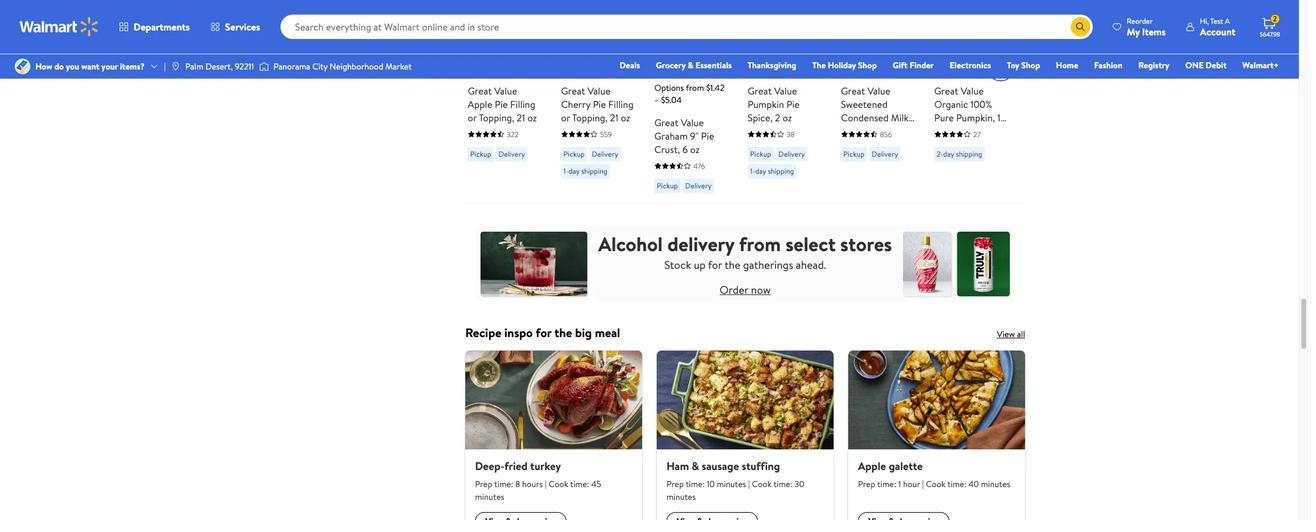 Task type: vqa. For each thing, say whether or not it's contained in the screenshot.
$3.43
yes



Task type: describe. For each thing, give the bounding box(es) containing it.
oz inside $2.36 $1.18/oz great value pumpkin pie spice, 2 oz
[[783, 111, 792, 124]]

thanksgiving
[[748, 59, 797, 71]]

6
[[683, 143, 688, 156]]

home link
[[1051, 59, 1084, 72]]

value for $3.43
[[588, 84, 611, 97]]

account
[[1200, 25, 1236, 38]]

value for $2.08
[[868, 84, 891, 97]]

1
[[899, 478, 901, 491]]

great inside great value graham 9" pie crust, 6 oz
[[655, 116, 679, 129]]

grocery & essentials
[[656, 59, 732, 71]]

pure
[[935, 111, 954, 124]]

departments button
[[109, 12, 200, 41]]

21 for $2.38
[[517, 111, 525, 124]]

the inside alcohol delivery from select stores stock up for the gatherings ahead.
[[725, 258, 741, 273]]

1-day shipping for $2.36
[[750, 166, 794, 176]]

856
[[880, 129, 892, 140]]

pickup for $2.36
[[750, 149, 771, 159]]

hours
[[522, 478, 543, 491]]

the
[[813, 59, 826, 71]]

559
[[600, 129, 612, 140]]

$1.42 options from $1.42 – $5.04
[[655, 66, 725, 106]]

now
[[751, 283, 771, 298]]

do
[[54, 60, 64, 73]]

thanksgiving link
[[742, 59, 802, 72]]

cook inside apple galette prep time: 1 hour | cook time: 40 minutes
[[926, 478, 946, 491]]

ahead.
[[796, 258, 826, 273]]

4 time: from the left
[[774, 478, 793, 491]]

my
[[1127, 25, 1140, 38]]

$2.38
[[468, 66, 494, 81]]

add to cart image
[[473, 24, 487, 38]]

deals
[[620, 59, 640, 71]]

apple galette list item
[[841, 351, 1033, 520]]

 image for how
[[15, 59, 31, 74]]

$3.12 20.8 ¢/oz great value organic 100% pure pumpkin, 15 oz
[[935, 66, 1006, 138]]

0 vertical spatial $1.42
[[655, 66, 679, 81]]

value inside great value graham 9" pie crust, 6 oz
[[681, 116, 704, 129]]

gift
[[893, 59, 908, 71]]

palm desert, 92211
[[185, 60, 254, 73]]

pickup for $2.08
[[844, 149, 865, 159]]

$3.12
[[935, 66, 957, 81]]

condensed
[[841, 111, 889, 124]]

pumpkin,
[[956, 111, 995, 124]]

| inside deep-fried turkey prep time: 8 hours | cook time: 45 minutes
[[545, 478, 547, 491]]

palm
[[185, 60, 203, 73]]

pie inside $2.36 $1.18/oz great value pumpkin pie spice, 2 oz
[[787, 97, 800, 111]]

product group containing $1.42
[[655, 0, 731, 198]]

2 horizontal spatial day
[[944, 149, 954, 159]]

45
[[591, 478, 601, 491]]

alcohol delivery from select stores image
[[475, 226, 1016, 302]]

hour
[[903, 478, 920, 491]]

order now
[[720, 283, 771, 298]]

topping, for $2.38
[[479, 111, 515, 124]]

or for $2.38
[[468, 111, 477, 124]]

delivery down 476 on the right of the page
[[685, 180, 712, 191]]

gatherings
[[743, 258, 793, 273]]

want
[[81, 60, 99, 73]]

oz inside great value graham 9" pie crust, 6 oz
[[690, 143, 700, 156]]

2 inside 2 $647.98
[[1273, 14, 1277, 24]]

10
[[707, 478, 715, 491]]

476
[[694, 161, 705, 171]]

322
[[507, 129, 519, 140]]

walmart image
[[20, 17, 99, 37]]

recipe inspo for the big meal
[[465, 324, 620, 341]]

2 horizontal spatial shipping
[[956, 149, 982, 159]]

0 horizontal spatial the
[[555, 324, 572, 341]]

deep-fried turkey list item
[[458, 351, 650, 520]]

14.9
[[873, 67, 887, 79]]

cook inside deep-fried turkey prep time: 8 hours | cook time: 45 minutes
[[549, 478, 568, 491]]

8
[[516, 478, 520, 491]]

a
[[1225, 16, 1230, 26]]

2 $647.98
[[1260, 14, 1281, 38]]

sausage
[[702, 459, 739, 474]]

16.3
[[593, 67, 606, 79]]

| inside ham & sausage stuffing prep time: 10 minutes | cook time: 30 minutes
[[748, 478, 750, 491]]

15
[[998, 111, 1006, 124]]

one debit link
[[1180, 59, 1232, 72]]

all
[[1017, 328, 1025, 340]]

great value graham 9" pie crust, 6 oz image
[[655, 0, 731, 33]]

great value pumpkin pie spice, 2 oz image
[[748, 0, 824, 33]]

view all
[[997, 328, 1025, 340]]

grocery & essentials link
[[651, 59, 738, 72]]

select
[[786, 231, 836, 258]]

view all link
[[997, 328, 1025, 340]]

toy shop link
[[1002, 59, 1046, 72]]

value for $2.38
[[494, 84, 517, 97]]

turkey
[[530, 459, 561, 474]]

day for $2.36
[[755, 166, 766, 176]]

92211
[[235, 60, 254, 73]]

gift finder link
[[887, 59, 940, 72]]

product group containing $2.08
[[841, 0, 917, 198]]

product group containing $3.12
[[935, 0, 1011, 198]]

one debit
[[1186, 59, 1227, 71]]

pie inside great value graham 9" pie crust, 6 oz
[[701, 129, 714, 143]]

| left palm
[[164, 60, 166, 73]]

delivery for $2.38
[[499, 149, 525, 159]]

essentials
[[696, 59, 732, 71]]

stock
[[665, 258, 691, 273]]

1-day shipping for $3.43
[[564, 166, 608, 176]]

Walmart Site-Wide search field
[[280, 15, 1093, 39]]

items
[[1142, 25, 1166, 38]]

prep inside apple galette prep time: 1 hour | cook time: 40 minutes
[[858, 478, 876, 491]]

oz inside $2.38 11.3 ¢/oz great value apple pie filling or topping, 21 oz
[[528, 111, 537, 124]]

stores
[[841, 231, 892, 258]]

recipe
[[465, 324, 502, 341]]

finder
[[910, 59, 934, 71]]

city
[[312, 60, 328, 73]]

delivery for $3.43
[[592, 149, 619, 159]]

market
[[386, 60, 412, 73]]

add button
[[468, 19, 515, 43]]

galette
[[889, 459, 923, 474]]

reorder my items
[[1127, 16, 1166, 38]]

crust,
[[655, 143, 680, 156]]

services
[[225, 20, 260, 34]]

services button
[[200, 12, 271, 41]]

¢/oz for $2.38
[[513, 67, 529, 79]]

$2.08
[[841, 66, 868, 81]]

panorama city neighborhood market
[[274, 60, 412, 73]]

great for $3.12
[[935, 84, 959, 97]]

alcohol
[[599, 231, 663, 258]]

$647.98
[[1260, 30, 1281, 38]]

gift finder
[[893, 59, 934, 71]]

value for $3.12
[[961, 84, 984, 97]]

great for $3.43
[[561, 84, 585, 97]]

alcohol delivery from select stores stock up for the gatherings ahead.
[[599, 231, 892, 273]]

big
[[575, 324, 592, 341]]



Task type: locate. For each thing, give the bounding box(es) containing it.
1 topping, from the left
[[479, 111, 515, 124]]

great down $2.08
[[841, 84, 865, 97]]

¢/oz for $3.12
[[980, 67, 996, 79]]

value down 11.3
[[494, 84, 517, 97]]

filling up 559
[[609, 97, 634, 111]]

list containing deep-fried turkey
[[458, 351, 1033, 520]]

or
[[468, 111, 477, 124], [561, 111, 570, 124]]

2 1- from the left
[[750, 166, 755, 176]]

1 horizontal spatial 2
[[1273, 14, 1277, 24]]

prep
[[475, 478, 493, 491], [667, 478, 684, 491], [858, 478, 876, 491]]

1 vertical spatial &
[[692, 459, 699, 474]]

great inside $2.38 11.3 ¢/oz great value apple pie filling or topping, 21 oz
[[468, 84, 492, 97]]

delivery down the 38
[[779, 149, 805, 159]]

cook right hour
[[926, 478, 946, 491]]

1 shop from the left
[[858, 59, 877, 71]]

pickup for $3.43
[[564, 149, 585, 159]]

20.8
[[962, 67, 978, 79]]

toy
[[1007, 59, 1020, 71]]

3 time: from the left
[[686, 478, 705, 491]]

1 vertical spatial apple
[[858, 459, 886, 474]]

0 vertical spatial for
[[708, 258, 722, 273]]

0 horizontal spatial 1-day shipping
[[564, 166, 608, 176]]

shipping for $3.43
[[581, 166, 608, 176]]

1 horizontal spatial shop
[[1022, 59, 1040, 71]]

great for $2.08
[[841, 84, 865, 97]]

Search search field
[[280, 15, 1093, 39]]

3 prep from the left
[[858, 478, 876, 491]]

panorama
[[274, 60, 310, 73]]

filling inside $2.38 11.3 ¢/oz great value apple pie filling or topping, 21 oz
[[510, 97, 536, 111]]

prep inside ham & sausage stuffing prep time: 10 minutes | cook time: 30 minutes
[[667, 478, 684, 491]]

options
[[655, 82, 684, 94]]

1 vertical spatial for
[[536, 324, 552, 341]]

graham
[[655, 129, 688, 143]]

0 horizontal spatial topping,
[[479, 111, 515, 124]]

$1.42 down essentials
[[706, 82, 725, 94]]

great down $3.12
[[935, 84, 959, 97]]

you
[[66, 60, 79, 73]]

1 product group from the left
[[468, 0, 544, 198]]

5 time: from the left
[[877, 478, 897, 491]]

1 horizontal spatial the
[[725, 258, 741, 273]]

hi,
[[1200, 16, 1209, 26]]

1 filling from the left
[[510, 97, 536, 111]]

from inside alcohol delivery from select stores stock up for the gatherings ahead.
[[739, 231, 781, 258]]

for inside alcohol delivery from select stores stock up for the gatherings ahead.
[[708, 258, 722, 273]]

$1.42 up options
[[655, 66, 679, 81]]

2 horizontal spatial prep
[[858, 478, 876, 491]]

minutes
[[717, 478, 746, 491], [981, 478, 1011, 491], [475, 491, 505, 503], [667, 491, 696, 503]]

0 horizontal spatial prep
[[475, 478, 493, 491]]

great
[[468, 84, 492, 97], [561, 84, 585, 97], [748, 84, 772, 97], [841, 84, 865, 97], [935, 84, 959, 97], [655, 116, 679, 129]]

organic
[[935, 97, 968, 111]]

5 product group from the left
[[841, 0, 917, 198]]

21
[[517, 111, 525, 124], [610, 111, 619, 124]]

¢/oz right 20.8
[[980, 67, 996, 79]]

0 horizontal spatial cook
[[549, 478, 568, 491]]

great value sweetened condensed milk 14 oz. image
[[841, 0, 917, 33]]

2 shop from the left
[[1022, 59, 1040, 71]]

stuffing
[[742, 459, 780, 474]]

0 horizontal spatial 21
[[517, 111, 525, 124]]

oz inside $3.43 16.3 ¢/oz great value cherry pie filling or topping, 21 oz
[[621, 111, 630, 124]]

great value apple pie filling or topping, 21 oz image
[[468, 0, 544, 33]]

3 ¢/oz from the left
[[889, 67, 905, 79]]

up
[[694, 258, 706, 273]]

| down stuffing
[[748, 478, 750, 491]]

6 product group from the left
[[935, 0, 1011, 198]]

from down grocery & essentials link
[[686, 82, 704, 94]]

1 vertical spatial from
[[739, 231, 781, 258]]

view
[[997, 328, 1015, 340]]

pie inside $2.38 11.3 ¢/oz great value apple pie filling or topping, 21 oz
[[495, 97, 508, 111]]

delivery for $2.36
[[779, 149, 805, 159]]

prep inside deep-fried turkey prep time: 8 hours | cook time: 45 minutes
[[475, 478, 493, 491]]

shop right toy
[[1022, 59, 1040, 71]]

0 horizontal spatial for
[[536, 324, 552, 341]]

¢/oz for $3.43
[[608, 67, 624, 79]]

filling inside $3.43 16.3 ¢/oz great value cherry pie filling or topping, 21 oz
[[609, 97, 634, 111]]

shipping down 27
[[956, 149, 982, 159]]

prep down "ham"
[[667, 478, 684, 491]]

0 horizontal spatial or
[[468, 111, 477, 124]]

4 ¢/oz from the left
[[980, 67, 996, 79]]

departments
[[134, 20, 190, 34]]

9"
[[690, 129, 699, 143]]

the up order
[[725, 258, 741, 273]]

delivery down 856
[[872, 149, 899, 159]]

1 horizontal spatial from
[[739, 231, 781, 258]]

1 horizontal spatial $1.42
[[706, 82, 725, 94]]

1-day shipping down the 38
[[750, 166, 794, 176]]

1 horizontal spatial prep
[[667, 478, 684, 491]]

value down '14.9'
[[868, 84, 891, 97]]

minutes right 40
[[981, 478, 1011, 491]]

electronics
[[950, 59, 991, 71]]

how
[[35, 60, 52, 73]]

milk
[[891, 111, 909, 124]]

or down $2.38
[[468, 111, 477, 124]]

from inside $1.42 options from $1.42 – $5.04
[[686, 82, 704, 94]]

pie right 9"
[[701, 129, 714, 143]]

or down the $3.43
[[561, 111, 570, 124]]

pickup
[[470, 149, 491, 159], [564, 149, 585, 159], [750, 149, 771, 159], [844, 149, 865, 159], [657, 180, 678, 191]]

great down $2.38
[[468, 84, 492, 97]]

oz inside $3.12 20.8 ¢/oz great value organic 100% pure pumpkin, 15 oz
[[935, 124, 944, 138]]

6 time: from the left
[[948, 478, 967, 491]]

cook
[[549, 478, 568, 491], [752, 478, 772, 491], [926, 478, 946, 491]]

ham & sausage stuffing list item
[[650, 351, 841, 520]]

minutes down deep-
[[475, 491, 505, 503]]

1 horizontal spatial  image
[[171, 62, 180, 71]]

1 horizontal spatial day
[[755, 166, 766, 176]]

from for options
[[686, 82, 704, 94]]

2 prep from the left
[[667, 478, 684, 491]]

$3.43
[[561, 66, 588, 81]]

value down 20.8
[[961, 84, 984, 97]]

14
[[841, 124, 850, 138]]

registry
[[1139, 59, 1170, 71]]

1 horizontal spatial or
[[561, 111, 570, 124]]

0 vertical spatial the
[[725, 258, 741, 273]]

time: left "30" on the bottom of page
[[774, 478, 793, 491]]

& inside grocery & essentials link
[[688, 59, 694, 71]]

cook down 'turkey'
[[549, 478, 568, 491]]

ham & sausage stuffing prep time: 10 minutes | cook time: 30 minutes
[[667, 459, 805, 503]]

shipping down 559
[[581, 166, 608, 176]]

minutes inside deep-fried turkey prep time: 8 hours | cook time: 45 minutes
[[475, 491, 505, 503]]

11.3
[[499, 67, 511, 79]]

cook inside ham & sausage stuffing prep time: 10 minutes | cook time: 30 minutes
[[752, 478, 772, 491]]

topping, for $3.43
[[572, 111, 608, 124]]

&
[[688, 59, 694, 71], [692, 459, 699, 474]]

$1.42
[[655, 66, 679, 81], [706, 82, 725, 94]]

great value organic 100% pure pumpkin, 15 oz image
[[935, 0, 1011, 33]]

home
[[1056, 59, 1079, 71]]

1 horizontal spatial 1-
[[750, 166, 755, 176]]

pie down 11.3
[[495, 97, 508, 111]]

product group containing $3.43
[[561, 0, 637, 198]]

0 horizontal spatial shop
[[858, 59, 877, 71]]

pie right cherry
[[593, 97, 606, 111]]

for
[[708, 258, 722, 273], [536, 324, 552, 341]]

shipping
[[956, 149, 982, 159], [581, 166, 608, 176], [768, 166, 794, 176]]

& right "ham"
[[692, 459, 699, 474]]

delivery down 559
[[592, 149, 619, 159]]

1 horizontal spatial shipping
[[768, 166, 794, 176]]

search icon image
[[1076, 22, 1086, 32]]

or for $3.43
[[561, 111, 570, 124]]

| right hours
[[545, 478, 547, 491]]

2 21 from the left
[[610, 111, 619, 124]]

2 product group from the left
[[561, 0, 637, 198]]

or inside $2.38 11.3 ¢/oz great value apple pie filling or topping, 21 oz
[[468, 111, 477, 124]]

topping,
[[479, 111, 515, 124], [572, 111, 608, 124]]

& right grocery
[[688, 59, 694, 71]]

¢/oz inside $3.12 20.8 ¢/oz great value organic 100% pure pumpkin, 15 oz
[[980, 67, 996, 79]]

1- for $2.36
[[750, 166, 755, 176]]

0 vertical spatial from
[[686, 82, 704, 94]]

0 vertical spatial &
[[688, 59, 694, 71]]

desert,
[[205, 60, 233, 73]]

time: left 8 at the bottom
[[494, 478, 513, 491]]

great inside $3.12 20.8 ¢/oz great value organic 100% pure pumpkin, 15 oz
[[935, 84, 959, 97]]

prep down deep-
[[475, 478, 493, 491]]

walmart+
[[1243, 59, 1279, 71]]

value inside $3.12 20.8 ¢/oz great value organic 100% pure pumpkin, 15 oz
[[961, 84, 984, 97]]

fashion link
[[1089, 59, 1128, 72]]

great inside $2.36 $1.18/oz great value pumpkin pie spice, 2 oz
[[748, 84, 772, 97]]

delivery for $2.08
[[872, 149, 899, 159]]

time: left 10
[[686, 478, 705, 491]]

pickup for $2.38
[[470, 149, 491, 159]]

time: left 40
[[948, 478, 967, 491]]

time: left 1
[[877, 478, 897, 491]]

pie
[[495, 97, 508, 111], [593, 97, 606, 111], [787, 97, 800, 111], [701, 129, 714, 143]]

delivery
[[499, 149, 525, 159], [592, 149, 619, 159], [779, 149, 805, 159], [872, 149, 899, 159], [685, 180, 712, 191]]

great down $5.04
[[655, 116, 679, 129]]

0 vertical spatial 2
[[1273, 14, 1277, 24]]

spice,
[[748, 111, 773, 124]]

3 cook from the left
[[926, 478, 946, 491]]

 image for palm
[[171, 62, 180, 71]]

test
[[1211, 16, 1224, 26]]

 image
[[15, 59, 31, 74], [259, 60, 269, 73], [171, 62, 180, 71]]

great inside $2.08 14.9 ¢/oz great value sweetened condensed milk 14 oz.
[[841, 84, 865, 97]]

minutes inside apple galette prep time: 1 hour | cook time: 40 minutes
[[981, 478, 1011, 491]]

1 1- from the left
[[564, 166, 569, 176]]

product group containing $2.38
[[468, 0, 544, 198]]

day for $3.43
[[569, 166, 580, 176]]

the
[[725, 258, 741, 273], [555, 324, 572, 341]]

from for delivery
[[739, 231, 781, 258]]

value inside $2.38 11.3 ¢/oz great value apple pie filling or topping, 21 oz
[[494, 84, 517, 97]]

1 horizontal spatial filling
[[609, 97, 634, 111]]

registry link
[[1133, 59, 1175, 72]]

21 for $3.43
[[610, 111, 619, 124]]

fashion
[[1095, 59, 1123, 71]]

2 right "spice,"
[[775, 111, 780, 124]]

great value cherry pie filling or topping, 21 oz image
[[561, 0, 637, 33]]

1-day shipping down 559
[[564, 166, 608, 176]]

apple left the galette
[[858, 459, 886, 474]]

great down the $3.43
[[561, 84, 585, 97]]

 image left the how
[[15, 59, 31, 74]]

topping, inside $2.38 11.3 ¢/oz great value apple pie filling or topping, 21 oz
[[479, 111, 515, 124]]

¢/oz inside $2.38 11.3 ¢/oz great value apple pie filling or topping, 21 oz
[[513, 67, 529, 79]]

0 horizontal spatial $1.42
[[655, 66, 679, 81]]

27
[[974, 129, 981, 140]]

 image left palm
[[171, 62, 180, 71]]

shipping down the 38
[[768, 166, 794, 176]]

1 horizontal spatial cook
[[752, 478, 772, 491]]

value inside $2.08 14.9 ¢/oz great value sweetened condensed milk 14 oz.
[[868, 84, 891, 97]]

21 up 559
[[610, 111, 619, 124]]

3 product group from the left
[[655, 0, 731, 198]]

¢/oz inside $2.08 14.9 ¢/oz great value sweetened condensed milk 14 oz.
[[889, 67, 905, 79]]

21 inside $3.43 16.3 ¢/oz great value cherry pie filling or topping, 21 oz
[[610, 111, 619, 124]]

1 prep from the left
[[475, 478, 493, 491]]

ham
[[667, 459, 689, 474]]

topping, inside $3.43 16.3 ¢/oz great value cherry pie filling or topping, 21 oz
[[572, 111, 608, 124]]

2 horizontal spatial cook
[[926, 478, 946, 491]]

value inside $3.43 16.3 ¢/oz great value cherry pie filling or topping, 21 oz
[[588, 84, 611, 97]]

deals link
[[614, 59, 646, 72]]

hi, test a account
[[1200, 16, 1236, 38]]

2-day shipping
[[937, 149, 982, 159]]

pie right pumpkin
[[787, 97, 800, 111]]

1 or from the left
[[468, 111, 477, 124]]

grocery
[[656, 59, 686, 71]]

2 inside $2.36 $1.18/oz great value pumpkin pie spice, 2 oz
[[775, 111, 780, 124]]

pie inside $3.43 16.3 ¢/oz great value cherry pie filling or topping, 21 oz
[[593, 97, 606, 111]]

¢/oz inside $3.43 16.3 ¢/oz great value cherry pie filling or topping, 21 oz
[[608, 67, 624, 79]]

filling for $2.38
[[510, 97, 536, 111]]

minutes right 10
[[717, 478, 746, 491]]

& for essentials
[[688, 59, 694, 71]]

1 horizontal spatial 21
[[610, 111, 619, 124]]

for right up
[[708, 258, 722, 273]]

reorder
[[1127, 16, 1153, 26]]

apple inside $2.38 11.3 ¢/oz great value apple pie filling or topping, 21 oz
[[468, 97, 493, 111]]

filling up 322
[[510, 97, 536, 111]]

walmart+ link
[[1237, 59, 1285, 72]]

2 up "$647.98"
[[1273, 14, 1277, 24]]

shop right 'holiday'
[[858, 59, 877, 71]]

great inside $3.43 16.3 ¢/oz great value cherry pie filling or topping, 21 oz
[[561, 84, 585, 97]]

filling for $3.43
[[609, 97, 634, 111]]

cherry
[[561, 97, 591, 111]]

cook down stuffing
[[752, 478, 772, 491]]

for right inspo
[[536, 324, 552, 341]]

2 cook from the left
[[752, 478, 772, 491]]

1-
[[564, 166, 569, 176], [750, 166, 755, 176]]

apple galette prep time: 1 hour | cook time: 40 minutes
[[858, 459, 1011, 491]]

sweetened
[[841, 97, 888, 111]]

1- for $3.43
[[564, 166, 569, 176]]

prep left 1
[[858, 478, 876, 491]]

2 filling from the left
[[609, 97, 634, 111]]

1 vertical spatial $1.42
[[706, 82, 725, 94]]

¢/oz right the 16.3
[[608, 67, 624, 79]]

0 horizontal spatial  image
[[15, 59, 31, 74]]

1 vertical spatial the
[[555, 324, 572, 341]]

2 ¢/oz from the left
[[608, 67, 624, 79]]

0 horizontal spatial from
[[686, 82, 704, 94]]

0 horizontal spatial 2
[[775, 111, 780, 124]]

delivery
[[668, 231, 735, 258]]

value inside $2.36 $1.18/oz great value pumpkin pie spice, 2 oz
[[774, 84, 797, 97]]

0 horizontal spatial shipping
[[581, 166, 608, 176]]

topping, up 559
[[572, 111, 608, 124]]

product group containing $2.36
[[748, 0, 824, 198]]

0 horizontal spatial filling
[[510, 97, 536, 111]]

great for $2.38
[[468, 84, 492, 97]]

1 horizontal spatial for
[[708, 258, 722, 273]]

100%
[[971, 97, 992, 111]]

0 horizontal spatial day
[[569, 166, 580, 176]]

pumpkin
[[748, 97, 784, 111]]

$1.18/oz
[[779, 67, 806, 79]]

1 time: from the left
[[494, 478, 513, 491]]

2 or from the left
[[561, 111, 570, 124]]

2 time: from the left
[[570, 478, 589, 491]]

0 vertical spatial apple
[[468, 97, 493, 111]]

value up 6
[[681, 116, 704, 129]]

shipping for $2.36
[[768, 166, 794, 176]]

$5.04
[[661, 94, 682, 106]]

1 cook from the left
[[549, 478, 568, 491]]

| inside apple galette prep time: 1 hour | cook time: 40 minutes
[[922, 478, 924, 491]]

delivery down 322
[[499, 149, 525, 159]]

the left big
[[555, 324, 572, 341]]

topping, up 322
[[479, 111, 515, 124]]

$2.36
[[748, 66, 774, 81]]

value
[[494, 84, 517, 97], [588, 84, 611, 97], [774, 84, 797, 97], [868, 84, 891, 97], [961, 84, 984, 97], [681, 116, 704, 129]]

apple down $2.38
[[468, 97, 493, 111]]

the holiday shop link
[[807, 59, 883, 72]]

list
[[458, 351, 1033, 520]]

value down the 16.3
[[588, 84, 611, 97]]

¢/oz right '14.9'
[[889, 67, 905, 79]]

great down the $2.36
[[748, 84, 772, 97]]

1 1-day shipping from the left
[[564, 166, 608, 176]]

electronics link
[[944, 59, 997, 72]]

¢/oz for $2.08
[[889, 67, 905, 79]]

from up "now"
[[739, 231, 781, 258]]

| right hour
[[922, 478, 924, 491]]

2 horizontal spatial  image
[[259, 60, 269, 73]]

21 up 322
[[517, 111, 525, 124]]

2 1-day shipping from the left
[[750, 166, 794, 176]]

4 product group from the left
[[748, 0, 824, 198]]

1 horizontal spatial 1-day shipping
[[750, 166, 794, 176]]

apple inside apple galette prep time: 1 hour | cook time: 40 minutes
[[858, 459, 886, 474]]

38
[[787, 129, 795, 140]]

& for sausage
[[692, 459, 699, 474]]

or inside $3.43 16.3 ¢/oz great value cherry pie filling or topping, 21 oz
[[561, 111, 570, 124]]

& inside ham & sausage stuffing prep time: 10 minutes | cook time: 30 minutes
[[692, 459, 699, 474]]

¢/oz right 11.3
[[513, 67, 529, 79]]

debit
[[1206, 59, 1227, 71]]

1 horizontal spatial topping,
[[572, 111, 608, 124]]

product group
[[468, 0, 544, 198], [561, 0, 637, 198], [655, 0, 731, 198], [748, 0, 824, 198], [841, 0, 917, 198], [935, 0, 1011, 198]]

1 horizontal spatial apple
[[858, 459, 886, 474]]

time: left 45
[[570, 478, 589, 491]]

 image right 92211
[[259, 60, 269, 73]]

minutes down "ham"
[[667, 491, 696, 503]]

 image for panorama
[[259, 60, 269, 73]]

next slide for product carousel list image
[[986, 52, 1016, 81]]

0 horizontal spatial 1-
[[564, 166, 569, 176]]

1 vertical spatial 2
[[775, 111, 780, 124]]

0 horizontal spatial apple
[[468, 97, 493, 111]]

fried
[[505, 459, 528, 474]]

1 ¢/oz from the left
[[513, 67, 529, 79]]

1 21 from the left
[[517, 111, 525, 124]]

2 topping, from the left
[[572, 111, 608, 124]]

value down $1.18/oz
[[774, 84, 797, 97]]

|
[[164, 60, 166, 73], [545, 478, 547, 491], [748, 478, 750, 491], [922, 478, 924, 491]]

$3.43 16.3 ¢/oz great value cherry pie filling or topping, 21 oz
[[561, 66, 634, 124]]

21 inside $2.38 11.3 ¢/oz great value apple pie filling or topping, 21 oz
[[517, 111, 525, 124]]



